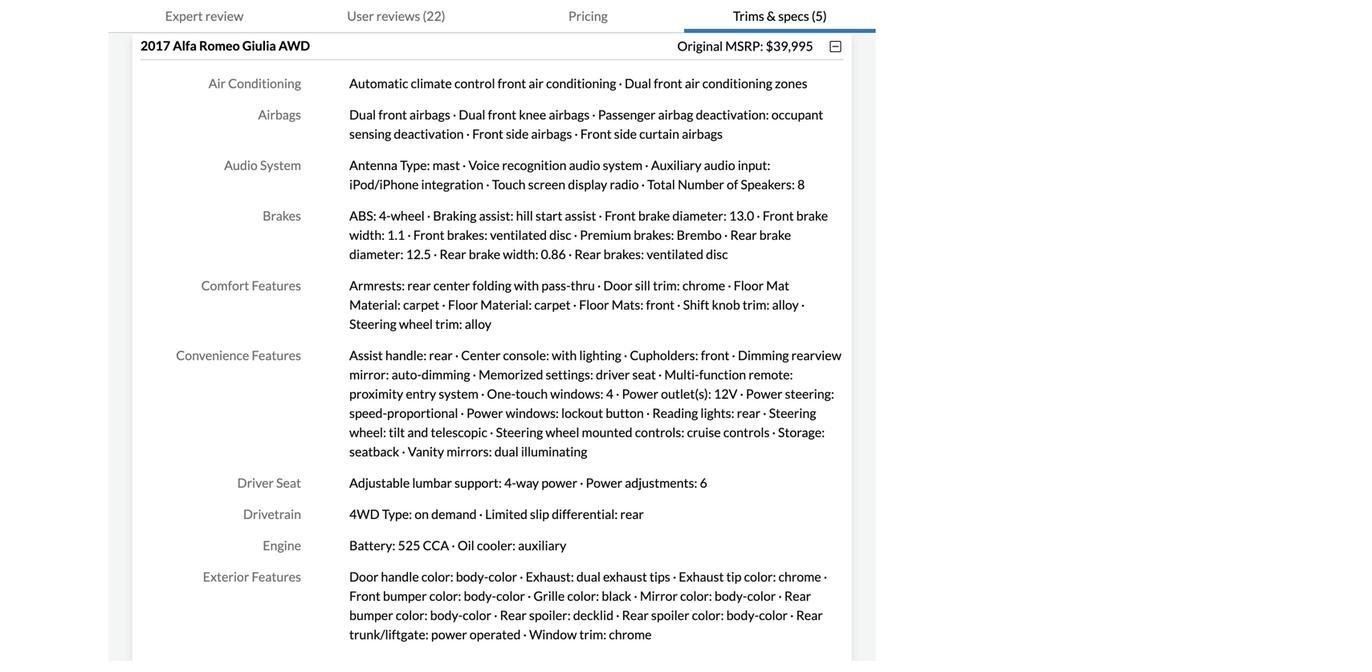 Task type: vqa. For each thing, say whether or not it's contained in the screenshot.
(22)
yes



Task type: describe. For each thing, give the bounding box(es) containing it.
differential:
[[552, 507, 618, 523]]

one-
[[487, 386, 516, 402]]

trunk/liftgate:
[[349, 627, 429, 643]]

&
[[767, 8, 776, 24]]

1 horizontal spatial 4-
[[504, 476, 516, 491]]

1 horizontal spatial power
[[542, 476, 578, 491]]

front left knee
[[488, 107, 517, 123]]

support:
[[455, 476, 502, 491]]

assist:
[[479, 208, 514, 224]]

storage:
[[778, 425, 825, 441]]

vanity
[[408, 444, 444, 460]]

2 conditioning from the left
[[702, 76, 773, 91]]

drivetrain
[[243, 507, 301, 523]]

front right control on the left
[[498, 76, 526, 91]]

adjustments:
[[625, 476, 698, 491]]

specs
[[778, 8, 809, 24]]

wheel:
[[349, 425, 386, 441]]

spoiler:
[[529, 608, 571, 624]]

auxiliary
[[651, 158, 702, 173]]

power down seat
[[622, 386, 659, 402]]

pass-
[[542, 278, 571, 294]]

exhaust:
[[526, 570, 574, 585]]

driver
[[596, 367, 630, 383]]

comfort features
[[201, 278, 301, 294]]

power inside door handle color: body-color · exhaust: dual exhaust tips · exhaust tip color: chrome · front bumper color: body-color · grille color: black · mirror color: body-color · rear bumper color: body-color · rear spoiler: decklid · rear spoiler color: body-color · rear trunk/liftgate: power operated · window trim: chrome
[[431, 627, 467, 643]]

oil
[[458, 538, 475, 554]]

rear inside armrests: rear center folding with pass-thru · door sill trim: chrome · floor mat material: carpet · floor material: carpet · floor mats: front · shift knob trim: alloy · steering wheel trim: alloy
[[407, 278, 431, 294]]

thru
[[571, 278, 595, 294]]

2 side from the left
[[614, 126, 637, 142]]

1 side from the left
[[506, 126, 529, 142]]

power up differential:
[[586, 476, 623, 491]]

1.1
[[387, 227, 405, 243]]

on
[[415, 507, 429, 523]]

mirror:
[[349, 367, 389, 383]]

and
[[408, 425, 428, 441]]

front down speakers:
[[763, 208, 794, 224]]

battery:
[[349, 538, 396, 554]]

power down remote:
[[746, 386, 783, 402]]

12v
[[714, 386, 738, 402]]

trims & specs (5)
[[733, 8, 827, 24]]

expert
[[165, 8, 203, 24]]

outlet(s):
[[661, 386, 712, 402]]

type: for mast
[[400, 158, 430, 173]]

handle
[[381, 570, 419, 585]]

user reviews (22) tab
[[300, 0, 492, 33]]

display
[[568, 177, 607, 192]]

(5)
[[812, 8, 827, 24]]

with inside armrests: rear center folding with pass-thru · door sill trim: chrome · floor mat material: carpet · floor material: carpet · floor mats: front · shift knob trim: alloy · steering wheel trim: alloy
[[514, 278, 539, 294]]

tab list containing expert review
[[108, 0, 876, 33]]

brake up folding
[[469, 247, 501, 262]]

front inside armrests: rear center folding with pass-thru · door sill trim: chrome · floor mat material: carpet · floor material: carpet · floor mats: front · shift knob trim: alloy · steering wheel trim: alloy
[[646, 297, 675, 313]]

occupant
[[772, 107, 824, 123]]

airbags down airbag
[[682, 126, 723, 142]]

user reviews (22)
[[347, 8, 445, 24]]

seat
[[276, 476, 301, 491]]

touch
[[516, 386, 548, 402]]

knee
[[519, 107, 546, 123]]

1 vertical spatial alloy
[[465, 317, 492, 332]]

front down passenger
[[581, 126, 612, 142]]

abs:
[[349, 208, 377, 224]]

control
[[455, 76, 495, 91]]

passenger
[[598, 107, 656, 123]]

airbags down automatic climate control front air conditioning · dual front air conditioning zones
[[549, 107, 590, 123]]

wheel inside armrests: rear center folding with pass-thru · door sill trim: chrome · floor mat material: carpet · floor material: carpet · floor mats: front · shift knob trim: alloy · steering wheel trim: alloy
[[399, 317, 433, 332]]

1 vertical spatial chrome
[[779, 570, 821, 585]]

controls
[[724, 425, 770, 441]]

trim: inside door handle color: body-color · exhaust: dual exhaust tips · exhaust tip color: chrome · front bumper color: body-color · grille color: black · mirror color: body-color · rear bumper color: body-color · rear spoiler: decklid · rear spoiler color: body-color · rear trunk/liftgate: power operated · window trim: chrome
[[579, 627, 607, 643]]

power down one-
[[467, 406, 503, 421]]

way
[[516, 476, 539, 491]]

dual front airbags · dual front knee airbags · passenger airbag deactivation: occupant sensing deactivation · front side airbags · front side curtain airbags
[[349, 107, 824, 142]]

6
[[700, 476, 707, 491]]

steering:
[[785, 386, 834, 402]]

(22)
[[423, 8, 445, 24]]

seat
[[632, 367, 656, 383]]

review
[[205, 8, 244, 24]]

front up 'premium'
[[605, 208, 636, 224]]

proportional
[[387, 406, 458, 421]]

0 horizontal spatial dual
[[349, 107, 376, 123]]

pricing tab
[[492, 0, 684, 33]]

2 audio from the left
[[704, 158, 735, 173]]

driver
[[237, 476, 274, 491]]

1 horizontal spatial disc
[[706, 247, 728, 262]]

voice
[[469, 158, 500, 173]]

start
[[536, 208, 562, 224]]

door inside door handle color: body-color · exhaust: dual exhaust tips · exhaust tip color: chrome · front bumper color: body-color · grille color: black · mirror color: body-color · rear bumper color: body-color · rear spoiler: decklid · rear spoiler color: body-color · rear trunk/liftgate: power operated · window trim: chrome
[[349, 570, 379, 585]]

rear up controls
[[737, 406, 761, 421]]

brake down 'total'
[[638, 208, 670, 224]]

brake down 8
[[796, 208, 828, 224]]

screen
[[528, 177, 566, 192]]

engine
[[263, 538, 301, 554]]

tip
[[727, 570, 742, 585]]

cruise
[[687, 425, 721, 441]]

1 horizontal spatial ventilated
[[647, 247, 704, 262]]

reading
[[652, 406, 698, 421]]

rear up dimming
[[429, 348, 453, 364]]

airbag
[[658, 107, 693, 123]]

2017 alfa romeo giulia awd
[[141, 38, 310, 54]]

0 vertical spatial ventilated
[[490, 227, 547, 243]]

mats:
[[612, 297, 644, 313]]

1 vertical spatial diameter:
[[349, 247, 404, 262]]

tips
[[650, 570, 670, 585]]

lights:
[[701, 406, 735, 421]]

limited
[[485, 507, 528, 523]]

1 horizontal spatial width:
[[503, 247, 539, 262]]

525
[[398, 538, 420, 554]]

giulia
[[242, 38, 276, 54]]

msrp:
[[725, 38, 763, 54]]

airbags down knee
[[531, 126, 572, 142]]

1 horizontal spatial floor
[[579, 297, 609, 313]]

entry
[[406, 386, 436, 402]]

deactivation
[[394, 126, 464, 142]]

1 carpet from the left
[[403, 297, 440, 313]]

audio system
[[224, 158, 301, 173]]

brembo
[[677, 227, 722, 243]]

integration
[[421, 177, 484, 192]]

armrests:
[[349, 278, 405, 294]]

0 horizontal spatial disc
[[549, 227, 572, 243]]

dual inside assist handle: rear · center console: with lighting · cupholders: front · dimming rearview mirror: auto-dimming · memorized settings: driver seat · multi-function remote: proximity entry system · one-touch windows: 4 · power outlet(s): 12v · power steering: speed-proportional · power windows: lockout button · reading lights: rear · steering wheel: tilt and telescopic · steering wheel mounted controls: cruise controls · storage: seatback · vanity mirrors: dual illuminating
[[495, 444, 519, 460]]

system inside assist handle: rear · center console: with lighting · cupholders: front · dimming rearview mirror: auto-dimming · memorized settings: driver seat · multi-function remote: proximity entry system · one-touch windows: 4 · power outlet(s): 12v · power steering: speed-proportional · power windows: lockout button · reading lights: rear · steering wheel: tilt and telescopic · steering wheel mounted controls: cruise controls · storage: seatback · vanity mirrors: dual illuminating
[[439, 386, 479, 402]]

number
[[678, 177, 724, 192]]

0 vertical spatial diameter:
[[673, 208, 727, 224]]

4wd type: on demand · limited slip differential: rear
[[349, 507, 644, 523]]

adjustable
[[349, 476, 410, 491]]

4- inside abs: 4-wheel · braking assist: hill start assist · front brake diameter: 13.0 · front brake width: 1.1 · front brakes: ventilated disc · premium brakes: brembo · rear brake diameter: 12.5 · rear brake width: 0.86 · rear brakes: ventilated disc
[[379, 208, 391, 224]]

rear down the adjustments:
[[620, 507, 644, 523]]

exterior
[[203, 570, 249, 585]]

remote:
[[749, 367, 793, 383]]

2 material: from the left
[[481, 297, 532, 313]]



Task type: locate. For each thing, give the bounding box(es) containing it.
features down the 'engine'
[[252, 570, 301, 585]]

conditioning
[[228, 76, 301, 91]]

0 vertical spatial windows:
[[550, 386, 604, 402]]

1 vertical spatial system
[[439, 386, 479, 402]]

rear
[[407, 278, 431, 294], [429, 348, 453, 364], [737, 406, 761, 421], [620, 507, 644, 523]]

2 vertical spatial chrome
[[609, 627, 652, 643]]

type: inside the antenna type: mast · voice recognition audio system · auxiliary audio input: ipod/iphone integration · touch screen display radio · total number of speakers: 8
[[400, 158, 430, 173]]

floor left mat
[[734, 278, 764, 294]]

0 horizontal spatial alloy
[[465, 317, 492, 332]]

0 vertical spatial width:
[[349, 227, 385, 243]]

rear
[[730, 227, 757, 243], [440, 247, 466, 262], [575, 247, 601, 262], [785, 589, 811, 605], [500, 608, 527, 624], [622, 608, 649, 624], [796, 608, 823, 624]]

premium
[[580, 227, 631, 243]]

bumper down handle
[[383, 589, 427, 605]]

1 audio from the left
[[569, 158, 600, 173]]

system up 'radio'
[[603, 158, 643, 173]]

trims & specs (5) tab
[[684, 0, 876, 33]]

features right convenience
[[252, 348, 301, 364]]

material: down folding
[[481, 297, 532, 313]]

1 air from the left
[[529, 76, 544, 91]]

side down passenger
[[614, 126, 637, 142]]

0 horizontal spatial steering
[[349, 317, 397, 332]]

1 vertical spatial type:
[[382, 507, 412, 523]]

zones
[[775, 76, 808, 91]]

2 horizontal spatial chrome
[[779, 570, 821, 585]]

wheel up handle:
[[399, 317, 433, 332]]

auxiliary
[[518, 538, 566, 554]]

dual right mirrors:
[[495, 444, 519, 460]]

tilt
[[389, 425, 405, 441]]

width: left 0.86
[[503, 247, 539, 262]]

conditioning
[[546, 76, 616, 91], [702, 76, 773, 91]]

disc up 0.86
[[549, 227, 572, 243]]

0 vertical spatial chrome
[[683, 278, 725, 294]]

1 conditioning from the left
[[546, 76, 616, 91]]

1 vertical spatial windows:
[[506, 406, 559, 421]]

diameter: up brembo
[[673, 208, 727, 224]]

alloy up center
[[465, 317, 492, 332]]

illuminating
[[521, 444, 587, 460]]

function
[[699, 367, 746, 383]]

expert review tab
[[108, 0, 300, 33]]

trim: down center
[[435, 317, 462, 332]]

alloy
[[772, 297, 799, 313], [465, 317, 492, 332]]

sensing
[[349, 126, 391, 142]]

1 horizontal spatial conditioning
[[702, 76, 773, 91]]

ventilated down brembo
[[647, 247, 704, 262]]

chrome
[[683, 278, 725, 294], [779, 570, 821, 585], [609, 627, 652, 643]]

carpet down center
[[403, 297, 440, 313]]

0 vertical spatial steering
[[349, 317, 397, 332]]

diameter: down 1.1
[[349, 247, 404, 262]]

0 vertical spatial wheel
[[391, 208, 425, 224]]

original
[[677, 38, 723, 54]]

romeo
[[199, 38, 240, 54]]

1 vertical spatial width:
[[503, 247, 539, 262]]

1 vertical spatial features
[[252, 348, 301, 364]]

0.86
[[541, 247, 566, 262]]

automatic climate control front air conditioning · dual front air conditioning zones
[[349, 76, 808, 91]]

0 vertical spatial door
[[604, 278, 633, 294]]

bumper up trunk/liftgate:
[[349, 608, 393, 624]]

0 vertical spatial dual
[[495, 444, 519, 460]]

front down sill
[[646, 297, 675, 313]]

front
[[498, 76, 526, 91], [654, 76, 683, 91], [378, 107, 407, 123], [488, 107, 517, 123], [646, 297, 675, 313], [701, 348, 730, 364]]

sill
[[635, 278, 651, 294]]

rear down 12.5
[[407, 278, 431, 294]]

ventilated down hill on the top
[[490, 227, 547, 243]]

chrome inside armrests: rear center folding with pass-thru · door sill trim: chrome · floor mat material: carpet · floor material: carpet · floor mats: front · shift knob trim: alloy · steering wheel trim: alloy
[[683, 278, 725, 294]]

armrests: rear center folding with pass-thru · door sill trim: chrome · floor mat material: carpet · floor material: carpet · floor mats: front · shift knob trim: alloy · steering wheel trim: alloy
[[349, 278, 805, 332]]

2 air from the left
[[685, 76, 700, 91]]

audio up display
[[569, 158, 600, 173]]

2 carpet from the left
[[534, 297, 571, 313]]

1 vertical spatial 4-
[[504, 476, 516, 491]]

0 horizontal spatial 4-
[[379, 208, 391, 224]]

door inside armrests: rear center folding with pass-thru · door sill trim: chrome · floor mat material: carpet · floor material: carpet · floor mats: front · shift knob trim: alloy · steering wheel trim: alloy
[[604, 278, 633, 294]]

front
[[472, 126, 504, 142], [581, 126, 612, 142], [605, 208, 636, 224], [763, 208, 794, 224], [413, 227, 445, 243], [349, 589, 381, 605]]

trims
[[733, 8, 764, 24]]

proximity
[[349, 386, 403, 402]]

4- right "abs:"
[[379, 208, 391, 224]]

1 vertical spatial ventilated
[[647, 247, 704, 262]]

1 horizontal spatial diameter:
[[673, 208, 727, 224]]

type: for on
[[382, 507, 412, 523]]

braking
[[433, 208, 477, 224]]

chrome down black
[[609, 627, 652, 643]]

mirrors:
[[447, 444, 492, 460]]

features for comfort features
[[252, 278, 301, 294]]

steering up illuminating
[[496, 425, 543, 441]]

1 vertical spatial power
[[431, 627, 467, 643]]

0 vertical spatial alloy
[[772, 297, 799, 313]]

4-
[[379, 208, 391, 224], [504, 476, 516, 491]]

door down battery:
[[349, 570, 379, 585]]

airbags
[[258, 107, 301, 123]]

0 horizontal spatial width:
[[349, 227, 385, 243]]

front inside door handle color: body-color · exhaust: dual exhaust tips · exhaust tip color: chrome · front bumper color: body-color · grille color: black · mirror color: body-color · rear bumper color: body-color · rear spoiler: decklid · rear spoiler color: body-color · rear trunk/liftgate: power operated · window trim: chrome
[[349, 589, 381, 605]]

front inside assist handle: rear · center console: with lighting · cupholders: front · dimming rearview mirror: auto-dimming · memorized settings: driver seat · multi-function remote: proximity entry system · one-touch windows: 4 · power outlet(s): 12v · power steering: speed-proportional · power windows: lockout button · reading lights: rear · steering wheel: tilt and telescopic · steering wheel mounted controls: cruise controls · storage: seatback · vanity mirrors: dual illuminating
[[701, 348, 730, 364]]

0 horizontal spatial with
[[514, 278, 539, 294]]

steering up storage:
[[769, 406, 816, 421]]

1 horizontal spatial steering
[[496, 425, 543, 441]]

1 vertical spatial dual
[[577, 570, 601, 585]]

lighting
[[579, 348, 622, 364]]

13.0
[[729, 208, 754, 224]]

side down knee
[[506, 126, 529, 142]]

chrome right tip
[[779, 570, 821, 585]]

assist handle: rear · center console: with lighting · cupholders: front · dimming rearview mirror: auto-dimming · memorized settings: driver seat · multi-function remote: proximity entry system · one-touch windows: 4 · power outlet(s): 12v · power steering: speed-proportional · power windows: lockout button · reading lights: rear · steering wheel: tilt and telescopic · steering wheel mounted controls: cruise controls · storage: seatback · vanity mirrors: dual illuminating
[[349, 348, 842, 460]]

1 horizontal spatial dual
[[577, 570, 601, 585]]

antenna
[[349, 158, 398, 173]]

audio up of in the top right of the page
[[704, 158, 735, 173]]

dual
[[495, 444, 519, 460], [577, 570, 601, 585]]

antenna type: mast · voice recognition audio system · auxiliary audio input: ipod/iphone integration · touch screen display radio · total number of speakers: 8
[[349, 158, 805, 192]]

front up trunk/liftgate:
[[349, 589, 381, 605]]

wheel up illuminating
[[546, 425, 579, 441]]

air conditioning
[[209, 76, 301, 91]]

wheel
[[391, 208, 425, 224], [399, 317, 433, 332], [546, 425, 579, 441]]

airbags
[[410, 107, 450, 123], [549, 107, 590, 123], [531, 126, 572, 142], [682, 126, 723, 142]]

1 vertical spatial with
[[552, 348, 577, 364]]

mounted
[[582, 425, 633, 441]]

brakes: down 'braking' at top
[[447, 227, 488, 243]]

audio
[[569, 158, 600, 173], [704, 158, 735, 173]]

0 horizontal spatial side
[[506, 126, 529, 142]]

dual down control on the left
[[459, 107, 486, 123]]

0 horizontal spatial power
[[431, 627, 467, 643]]

center
[[461, 348, 501, 364]]

3 features from the top
[[252, 570, 301, 585]]

front up function
[[701, 348, 730, 364]]

door
[[604, 278, 633, 294], [349, 570, 379, 585]]

system inside the antenna type: mast · voice recognition audio system · auxiliary audio input: ipod/iphone integration · touch screen display radio · total number of speakers: 8
[[603, 158, 643, 173]]

with left 'pass-'
[[514, 278, 539, 294]]

type: left on
[[382, 507, 412, 523]]

1 vertical spatial door
[[349, 570, 379, 585]]

4- up the limited
[[504, 476, 516, 491]]

touch
[[492, 177, 526, 192]]

1 horizontal spatial with
[[552, 348, 577, 364]]

recognition
[[502, 158, 567, 173]]

1 horizontal spatial dual
[[459, 107, 486, 123]]

brakes
[[263, 208, 301, 224]]

brakes: left brembo
[[634, 227, 674, 243]]

steering up assist
[[349, 317, 397, 332]]

dual up passenger
[[625, 76, 651, 91]]

conditioning up dual front airbags · dual front knee airbags · passenger airbag deactivation: occupant sensing deactivation · front side airbags · front side curtain airbags
[[546, 76, 616, 91]]

0 vertical spatial system
[[603, 158, 643, 173]]

1 horizontal spatial air
[[685, 76, 700, 91]]

1 horizontal spatial carpet
[[534, 297, 571, 313]]

0 vertical spatial type:
[[400, 158, 430, 173]]

0 horizontal spatial air
[[529, 76, 544, 91]]

wheel inside assist handle: rear · center console: with lighting · cupholders: front · dimming rearview mirror: auto-dimming · memorized settings: driver seat · multi-function remote: proximity entry system · one-touch windows: 4 · power outlet(s): 12v · power steering: speed-proportional · power windows: lockout button · reading lights: rear · steering wheel: tilt and telescopic · steering wheel mounted controls: cruise controls · storage: seatback · vanity mirrors: dual illuminating
[[546, 425, 579, 441]]

driver seat
[[237, 476, 301, 491]]

1 features from the top
[[252, 278, 301, 294]]

convenience features
[[176, 348, 301, 364]]

wheel inside abs: 4-wheel · braking assist: hill start assist · front brake diameter: 13.0 · front brake width: 1.1 · front brakes: ventilated disc · premium brakes: brembo · rear brake diameter: 12.5 · rear brake width: 0.86 · rear brakes: ventilated disc
[[391, 208, 425, 224]]

folding
[[473, 278, 512, 294]]

console:
[[503, 348, 549, 364]]

1 horizontal spatial audio
[[704, 158, 735, 173]]

pricing
[[569, 8, 608, 24]]

front up 'voice' at top left
[[472, 126, 504, 142]]

0 horizontal spatial audio
[[569, 158, 600, 173]]

1 horizontal spatial door
[[604, 278, 633, 294]]

2 features from the top
[[252, 348, 301, 364]]

1 vertical spatial disc
[[706, 247, 728, 262]]

brake up mat
[[760, 227, 791, 243]]

0 vertical spatial power
[[542, 476, 578, 491]]

1 vertical spatial steering
[[769, 406, 816, 421]]

power
[[622, 386, 659, 402], [746, 386, 783, 402], [467, 406, 503, 421], [586, 476, 623, 491]]

1 horizontal spatial side
[[614, 126, 637, 142]]

1 horizontal spatial alloy
[[772, 297, 799, 313]]

0 horizontal spatial carpet
[[403, 297, 440, 313]]

0 horizontal spatial chrome
[[609, 627, 652, 643]]

spoiler
[[651, 608, 690, 624]]

exhaust
[[603, 570, 647, 585]]

0 horizontal spatial dual
[[495, 444, 519, 460]]

dual inside door handle color: body-color · exhaust: dual exhaust tips · exhaust tip color: chrome · front bumper color: body-color · grille color: black · mirror color: body-color · rear bumper color: body-color · rear spoiler: decklid · rear spoiler color: body-color · rear trunk/liftgate: power operated · window trim: chrome
[[577, 570, 601, 585]]

material: down armrests:
[[349, 297, 401, 313]]

carpet down 'pass-'
[[534, 297, 571, 313]]

disc down brembo
[[706, 247, 728, 262]]

2017
[[141, 38, 170, 54]]

speed-
[[349, 406, 387, 421]]

power left the operated at the bottom of page
[[431, 627, 467, 643]]

chrome up the shift
[[683, 278, 725, 294]]

8
[[798, 177, 805, 192]]

2 vertical spatial features
[[252, 570, 301, 585]]

1 vertical spatial wheel
[[399, 317, 433, 332]]

type: left 'mast'
[[400, 158, 430, 173]]

input:
[[738, 158, 771, 173]]

features for exterior features
[[252, 570, 301, 585]]

1 material: from the left
[[349, 297, 401, 313]]

wheel up 1.1
[[391, 208, 425, 224]]

2 vertical spatial wheel
[[546, 425, 579, 441]]

0 horizontal spatial diameter:
[[349, 247, 404, 262]]

trim: down decklid
[[579, 627, 607, 643]]

air up knee
[[529, 76, 544, 91]]

4wd
[[349, 507, 380, 523]]

dimming
[[422, 367, 470, 383]]

0 vertical spatial 4-
[[379, 208, 391, 224]]

1 horizontal spatial chrome
[[683, 278, 725, 294]]

alloy down mat
[[772, 297, 799, 313]]

ipod/iphone
[[349, 177, 419, 192]]

floor
[[734, 278, 764, 294], [448, 297, 478, 313], [579, 297, 609, 313]]

settings:
[[546, 367, 594, 383]]

front up 12.5
[[413, 227, 445, 243]]

0 horizontal spatial material:
[[349, 297, 401, 313]]

system down dimming
[[439, 386, 479, 402]]

power down illuminating
[[542, 476, 578, 491]]

0 horizontal spatial ventilated
[[490, 227, 547, 243]]

door up mats:
[[604, 278, 633, 294]]

12.5
[[406, 247, 431, 262]]

features
[[252, 278, 301, 294], [252, 348, 301, 364], [252, 570, 301, 585]]

1 horizontal spatial system
[[603, 158, 643, 173]]

floor down center
[[448, 297, 478, 313]]

material:
[[349, 297, 401, 313], [481, 297, 532, 313]]

0 horizontal spatial floor
[[448, 297, 478, 313]]

with inside assist handle: rear · center console: with lighting · cupholders: front · dimming rearview mirror: auto-dimming · memorized settings: driver seat · multi-function remote: proximity entry system · one-touch windows: 4 · power outlet(s): 12v · power steering: speed-proportional · power windows: lockout button · reading lights: rear · steering wheel: tilt and telescopic · steering wheel mounted controls: cruise controls · storage: seatback · vanity mirrors: dual illuminating
[[552, 348, 577, 364]]

1 vertical spatial bumper
[[349, 608, 393, 624]]

front up sensing
[[378, 107, 407, 123]]

1 horizontal spatial material:
[[481, 297, 532, 313]]

features right "comfort"
[[252, 278, 301, 294]]

windows: down touch
[[506, 406, 559, 421]]

conditioning up deactivation:
[[702, 76, 773, 91]]

slip
[[530, 507, 549, 523]]

2 horizontal spatial floor
[[734, 278, 764, 294]]

0 horizontal spatial conditioning
[[546, 76, 616, 91]]

tab list
[[108, 0, 876, 33]]

windows: up lockout
[[550, 386, 604, 402]]

floor down thru
[[579, 297, 609, 313]]

0 vertical spatial disc
[[549, 227, 572, 243]]

dual left the exhaust
[[577, 570, 601, 585]]

air up airbag
[[685, 76, 700, 91]]

mast
[[433, 158, 460, 173]]

multi-
[[665, 367, 699, 383]]

trim: right sill
[[653, 278, 680, 294]]

2 vertical spatial steering
[[496, 425, 543, 441]]

2 horizontal spatial dual
[[625, 76, 651, 91]]

airbags up deactivation
[[410, 107, 450, 123]]

0 horizontal spatial system
[[439, 386, 479, 402]]

width: down "abs:"
[[349, 227, 385, 243]]

dual up sensing
[[349, 107, 376, 123]]

brakes: down 'premium'
[[604, 247, 644, 262]]

disc
[[549, 227, 572, 243], [706, 247, 728, 262]]

front up airbag
[[654, 76, 683, 91]]

minus square image
[[828, 40, 844, 53]]

steering inside armrests: rear center folding with pass-thru · door sill trim: chrome · floor mat material: carpet · floor material: carpet · floor mats: front · shift knob trim: alloy · steering wheel trim: alloy
[[349, 317, 397, 332]]

with up settings:
[[552, 348, 577, 364]]

0 vertical spatial bumper
[[383, 589, 427, 605]]

0 vertical spatial features
[[252, 278, 301, 294]]

reviews
[[377, 8, 420, 24]]

exterior features
[[203, 570, 301, 585]]

door handle color: body-color · exhaust: dual exhaust tips · exhaust tip color: chrome · front bumper color: body-color · grille color: black · mirror color: body-color · rear bumper color: body-color · rear spoiler: decklid · rear spoiler color: body-color · rear trunk/liftgate: power operated · window trim: chrome
[[349, 570, 827, 643]]

2 horizontal spatial steering
[[769, 406, 816, 421]]

of
[[727, 177, 738, 192]]

seatback
[[349, 444, 399, 460]]

0 vertical spatial with
[[514, 278, 539, 294]]

trim: down mat
[[743, 297, 770, 313]]

deactivation:
[[696, 107, 769, 123]]

cooler:
[[477, 538, 516, 554]]

features for convenience features
[[252, 348, 301, 364]]

battery: 525 cca · oil cooler: auxiliary
[[349, 538, 566, 554]]

color:
[[422, 570, 454, 585], [744, 570, 776, 585], [429, 589, 461, 605], [567, 589, 599, 605], [680, 589, 712, 605], [396, 608, 428, 624], [692, 608, 724, 624]]

controls:
[[635, 425, 685, 441]]

0 horizontal spatial door
[[349, 570, 379, 585]]



